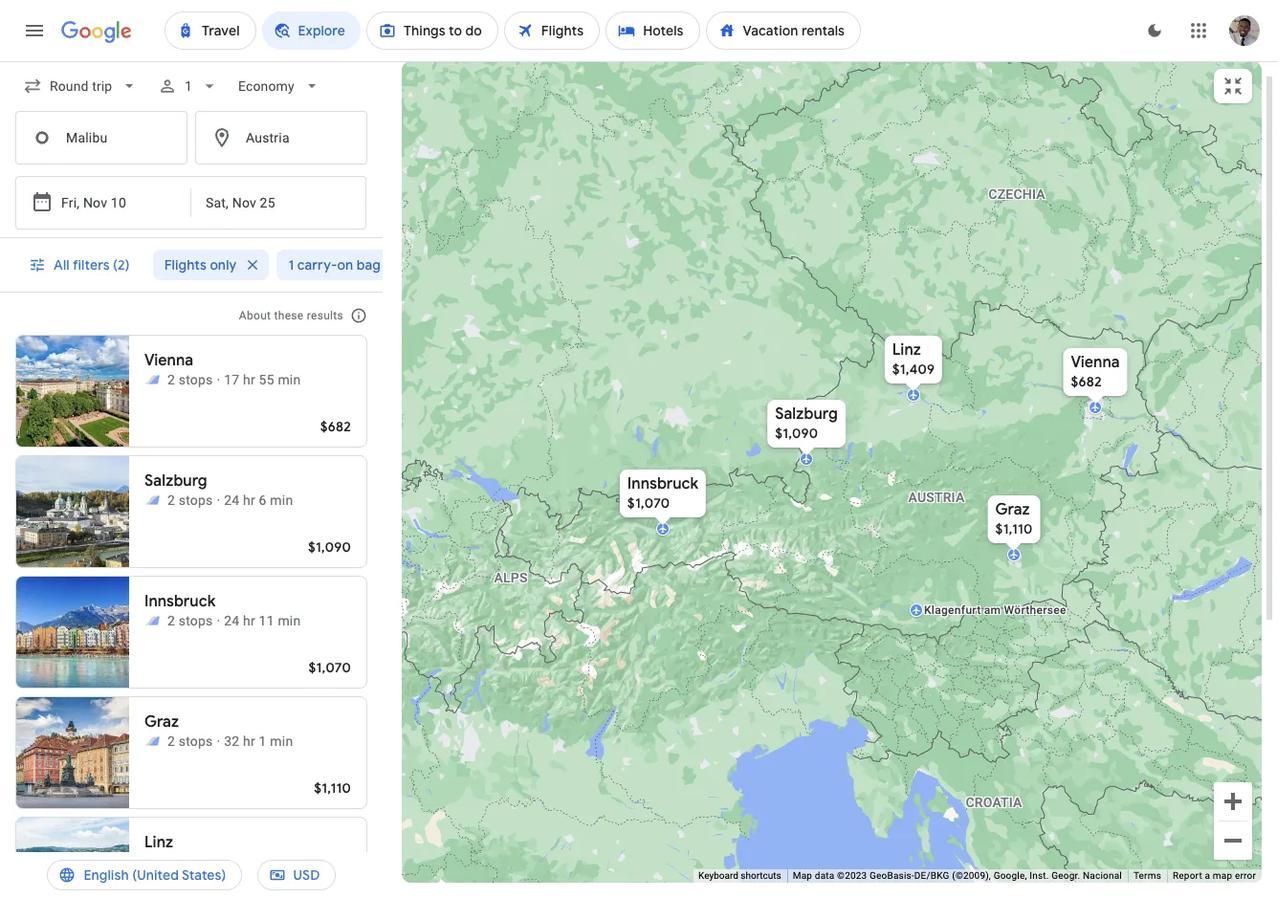 Task type: vqa. For each thing, say whether or not it's contained in the screenshot.
fourth 2 from the bottom
yes



Task type: locate. For each thing, give the bounding box(es) containing it.
5 stops from the top
[[179, 855, 213, 870]]

2
[[168, 372, 175, 388], [168, 493, 175, 508], [168, 614, 175, 629], [168, 734, 175, 750], [168, 855, 175, 870]]

 image left 17 hr 55 min
[[217, 370, 220, 390]]

Return text field
[[206, 177, 302, 229]]

0 vertical spatial 17
[[224, 372, 240, 388]]

innsbruck
[[627, 474, 698, 493], [145, 593, 216, 612]]

vienna up lot, swiss, and austrian image
[[145, 351, 193, 370]]

1 horizontal spatial $682
[[1071, 373, 1102, 390]]

linz inside linz $1,409
[[892, 340, 921, 359]]

0 horizontal spatial $1,110
[[314, 780, 351, 797]]

innsbruck up alaska, jetblue, condor, and air dolomiti icon
[[145, 593, 216, 612]]

innsbruck inside map region
[[627, 474, 698, 493]]

1 vertical spatial $682
[[320, 418, 351, 436]]

stops left 32
[[179, 734, 213, 750]]

1 vertical spatial 1
[[289, 257, 294, 274]]

flights
[[164, 257, 207, 274]]

Where to? text field
[[195, 111, 368, 165]]

0 vertical spatial $682
[[1071, 373, 1102, 390]]

1 vertical spatial graz
[[145, 713, 179, 732]]

min right 13
[[278, 855, 301, 870]]

main menu image
[[23, 19, 46, 42]]

min right 6
[[270, 493, 293, 508]]

2 stops from the top
[[179, 493, 213, 508]]

$1,070
[[627, 494, 670, 512], [309, 660, 351, 677]]

0 horizontal spatial 1
[[185, 78, 193, 94]]

terms link
[[1134, 871, 1162, 882]]

55
[[259, 372, 274, 388]]

2 stops right lufthansa and austrian image
[[168, 855, 213, 870]]

geobasis-
[[870, 871, 915, 882]]

0 vertical spatial salzburg
[[775, 404, 838, 424]]

2 for linz
[[168, 855, 175, 870]]

nacional
[[1084, 871, 1123, 882]]

2 stops for salzburg
[[168, 493, 213, 508]]

loading results progress bar
[[0, 61, 1278, 65]]

4 2 from the top
[[168, 734, 175, 750]]

1 horizontal spatial $1,090
[[775, 425, 818, 442]]

3 2 from the top
[[168, 614, 175, 629]]

1 inside popup button
[[185, 78, 193, 94]]

3  image from the top
[[217, 612, 220, 631]]

1 horizontal spatial $1,110
[[996, 520, 1033, 537]]

min right 55
[[278, 372, 301, 388]]

geogr.
[[1052, 871, 1081, 882]]

5 2 stops from the top
[[168, 855, 213, 870]]

 image for linz
[[217, 853, 220, 872]]

24 left 11
[[224, 614, 240, 629]]

1 carry-on bag button
[[277, 242, 413, 288]]

 image for salzburg
[[217, 491, 220, 510]]

$1,110
[[996, 520, 1033, 537], [314, 780, 351, 797]]

2 right alaska, jetblue, condor, and air dolomiti icon
[[168, 614, 175, 629]]

4  image from the top
[[217, 732, 220, 751]]

klagenfurt am wörthersee
[[924, 604, 1067, 617]]

graz up the alaska, jetblue, condor, air dolomiti, and lufthansa icon
[[145, 713, 179, 732]]

2 stops for vienna
[[168, 372, 213, 388]]

report a map error link
[[1174, 871, 1257, 882]]

salzburg inside map region
[[775, 404, 838, 424]]

2 2 stops from the top
[[168, 493, 213, 508]]

results
[[307, 309, 344, 323]]

Departure text field
[[61, 177, 149, 229]]

 image left 24 hr 11 min
[[217, 612, 220, 631]]

0 horizontal spatial $1,090
[[308, 539, 351, 556]]

graz
[[996, 500, 1030, 519], [145, 713, 179, 732]]

 image left the 17 hr 13 min
[[217, 853, 220, 872]]

only
[[210, 257, 237, 274]]

$682
[[1071, 373, 1102, 390], [320, 418, 351, 436]]

1 24 from the top
[[224, 493, 240, 508]]

0 vertical spatial $1,070
[[627, 494, 670, 512]]

2 stops right the alaska, jetblue, condor, air dolomiti, and lufthansa icon
[[168, 734, 213, 750]]

hr left 6
[[243, 493, 256, 508]]

stops right lufthansa and austrian image
[[179, 855, 213, 870]]

map
[[793, 871, 813, 882]]

$1,110 up the klagenfurt am wörthersee
[[996, 520, 1033, 537]]

filters form
[[0, 61, 383, 238]]

1 vertical spatial 24
[[224, 614, 240, 629]]

3 hr from the top
[[243, 614, 256, 629]]

$1,110 inside map region
[[996, 520, 1033, 537]]

graz inside graz $1,110
[[996, 500, 1030, 519]]

report a map error
[[1174, 871, 1257, 882]]

these
[[274, 309, 304, 323]]

1 horizontal spatial vienna
[[1071, 353, 1120, 372]]

2 24 from the top
[[224, 614, 240, 629]]

1 stops from the top
[[179, 372, 213, 388]]

min
[[278, 372, 301, 388], [270, 493, 293, 508], [278, 614, 301, 629], [270, 734, 293, 750], [278, 855, 301, 870]]

hr for salzburg
[[243, 493, 256, 508]]

1 horizontal spatial salzburg
[[775, 404, 838, 424]]

2 stops right alaska, jetblue, condor, and lufthansa icon
[[168, 493, 213, 508]]

0 vertical spatial innsbruck
[[627, 474, 698, 493]]

24 hr 11 min
[[224, 614, 301, 629]]

5 hr from the top
[[243, 855, 256, 870]]

0 vertical spatial 24
[[224, 493, 240, 508]]

a
[[1206, 871, 1211, 882]]

flights only
[[164, 257, 237, 274]]

$1,090 inside salzburg $1,090
[[775, 425, 818, 442]]

hr left 11
[[243, 614, 256, 629]]

2 stops
[[168, 372, 213, 388], [168, 493, 213, 508], [168, 614, 213, 629], [168, 734, 213, 750], [168, 855, 213, 870]]

2 17 from the top
[[224, 855, 240, 870]]

$1,110 up usd
[[314, 780, 351, 797]]

1
[[185, 78, 193, 94], [289, 257, 294, 274], [259, 734, 267, 750]]

3 2 stops from the top
[[168, 614, 213, 629]]

0 horizontal spatial linz
[[145, 834, 173, 853]]

map region
[[159, 0, 1278, 899]]

0 horizontal spatial $1,070
[[309, 660, 351, 677]]

none text field inside filters form
[[15, 111, 188, 165]]

2 right lot, swiss, and austrian image
[[168, 372, 175, 388]]

2 stops right alaska, jetblue, condor, and air dolomiti icon
[[168, 614, 213, 629]]

0 horizontal spatial salzburg
[[145, 472, 207, 491]]

24
[[224, 493, 240, 508], [224, 614, 240, 629]]

0 horizontal spatial innsbruck
[[145, 593, 216, 612]]

24 for salzburg
[[224, 493, 240, 508]]

None text field
[[15, 111, 188, 165]]

innsbruck up $1,070 text box
[[627, 474, 698, 493]]

1 for 1
[[185, 78, 193, 94]]

$1,070 inside innsbruck $1,070
[[627, 494, 670, 512]]

0 vertical spatial linz
[[892, 340, 921, 359]]

1 2 stops from the top
[[168, 372, 213, 388]]

all
[[54, 257, 70, 274]]

stops right alaska, jetblue, condor, and lufthansa icon
[[179, 493, 213, 508]]

alaska, jetblue, condor, air dolomiti, and lufthansa image
[[145, 734, 160, 750]]

vienna for vienna $682
[[1071, 353, 1120, 372]]

stops
[[179, 372, 213, 388], [179, 493, 213, 508], [179, 614, 213, 629], [179, 734, 213, 750], [179, 855, 213, 870]]

vienna
[[145, 351, 193, 370], [1071, 353, 1120, 372]]

5 2 from the top
[[168, 855, 175, 870]]

salzburg up alaska, jetblue, condor, and lufthansa icon
[[145, 472, 207, 491]]

all filters (2) button
[[17, 242, 145, 288]]

min right 11
[[278, 614, 301, 629]]

min right 32
[[270, 734, 293, 750]]

 image left 32
[[217, 732, 220, 751]]

$682 inside vienna $682
[[1071, 373, 1102, 390]]

vienna inside map region
[[1071, 353, 1120, 372]]

1 17 from the top
[[224, 372, 240, 388]]

24 left 6
[[224, 493, 240, 508]]

1 horizontal spatial graz
[[996, 500, 1030, 519]]

2 right alaska, jetblue, condor, and lufthansa icon
[[168, 493, 175, 508]]

17 for linz
[[224, 855, 240, 870]]

$1,090
[[775, 425, 818, 442], [308, 539, 351, 556]]

about
[[239, 309, 271, 323]]

1 2 from the top
[[168, 372, 175, 388]]

hr right 32
[[243, 734, 256, 750]]

13
[[259, 855, 274, 870]]

croatia
[[966, 795, 1022, 810]]

salzburg
[[775, 404, 838, 424], [145, 472, 207, 491]]

hr left 13
[[243, 855, 256, 870]]

17 left 55
[[224, 372, 240, 388]]

1  image from the top
[[217, 370, 220, 390]]

17 hr 13 min
[[224, 855, 301, 870]]

english (united states)
[[84, 867, 226, 884]]

1 horizontal spatial innsbruck
[[627, 474, 698, 493]]

hr for graz
[[243, 734, 256, 750]]

1 inside "popup button"
[[289, 257, 294, 274]]

stops right alaska, jetblue, condor, and air dolomiti icon
[[179, 614, 213, 629]]

terms
[[1134, 871, 1162, 882]]

innsbruck $1,070
[[627, 474, 698, 512]]

salzburg for salzburg $1,090
[[775, 404, 838, 424]]

english (united states) button
[[47, 853, 242, 899]]

2  image from the top
[[217, 491, 220, 510]]

11
[[259, 614, 274, 629]]

0 horizontal spatial vienna
[[145, 351, 193, 370]]

graz $1,110
[[996, 500, 1033, 537]]

1 vertical spatial salzburg
[[145, 472, 207, 491]]

4 hr from the top
[[243, 734, 256, 750]]

0 vertical spatial $1,110
[[996, 520, 1033, 537]]

3 stops from the top
[[179, 614, 213, 629]]

alps
[[494, 570, 527, 585]]

0 horizontal spatial graz
[[145, 713, 179, 732]]

682 US dollars text field
[[320, 418, 351, 436]]

1 vertical spatial 17
[[224, 855, 240, 870]]

2 hr from the top
[[243, 493, 256, 508]]

0 vertical spatial graz
[[996, 500, 1030, 519]]

1 hr from the top
[[243, 372, 256, 388]]

(united
[[132, 867, 179, 884]]

2 horizontal spatial 1
[[289, 257, 294, 274]]

0 vertical spatial $1,090
[[775, 425, 818, 442]]

 image
[[217, 370, 220, 390], [217, 491, 220, 510], [217, 612, 220, 631], [217, 732, 220, 751], [217, 853, 220, 872]]

17
[[224, 372, 240, 388], [224, 855, 240, 870]]

salzburg up 1090 us dollars text box
[[775, 404, 838, 424]]

vienna up 682 us dollars text box
[[1071, 353, 1120, 372]]

0 vertical spatial 1
[[185, 78, 193, 94]]

 image left 24 hr 6 min
[[217, 491, 220, 510]]

linz up lufthansa and austrian image
[[145, 834, 173, 853]]

hr left 55
[[243, 372, 256, 388]]

linz up $1,409
[[892, 340, 921, 359]]

682 US dollars text field
[[1071, 373, 1102, 390]]

1 horizontal spatial linz
[[892, 340, 921, 359]]

lot, swiss, and austrian image
[[145, 372, 160, 388]]

2 2 from the top
[[168, 493, 175, 508]]

map
[[1214, 871, 1233, 882]]

0 horizontal spatial $682
[[320, 418, 351, 436]]

2 for salzburg
[[168, 493, 175, 508]]

vienna for vienna
[[145, 351, 193, 370]]

2 for innsbruck
[[168, 614, 175, 629]]

linz
[[892, 340, 921, 359], [145, 834, 173, 853]]

alaska, jetblue, condor, and lufthansa image
[[145, 493, 160, 508]]

min for salzburg
[[270, 493, 293, 508]]

min for vienna
[[278, 372, 301, 388]]

stops right lot, swiss, and austrian image
[[179, 372, 213, 388]]

17 left 13
[[224, 855, 240, 870]]

graz up $1,110 text field
[[996, 500, 1030, 519]]

2 stops right lot, swiss, and austrian image
[[168, 372, 213, 388]]

1 vertical spatial linz
[[145, 834, 173, 853]]

1 vertical spatial $1,070
[[309, 660, 351, 677]]

4 stops from the top
[[179, 734, 213, 750]]

2 stops for graz
[[168, 734, 213, 750]]

view smaller map image
[[1222, 75, 1245, 98]]

2 vertical spatial 1
[[259, 734, 267, 750]]

1 vertical spatial innsbruck
[[145, 593, 216, 612]]

wörthersee
[[1004, 604, 1067, 617]]

None field
[[15, 69, 147, 103], [231, 69, 329, 103], [15, 69, 147, 103], [231, 69, 329, 103]]

2 right the alaska, jetblue, condor, air dolomiti, and lufthansa icon
[[168, 734, 175, 750]]

innsbruck for innsbruck
[[145, 593, 216, 612]]

4 2 stops from the top
[[168, 734, 213, 750]]

innsbruck for innsbruck $1,070
[[627, 474, 698, 493]]

2 right lufthansa and austrian image
[[168, 855, 175, 870]]

hr
[[243, 372, 256, 388], [243, 493, 256, 508], [243, 614, 256, 629], [243, 734, 256, 750], [243, 855, 256, 870]]

1 horizontal spatial $1,070
[[627, 494, 670, 512]]

5  image from the top
[[217, 853, 220, 872]]



Task type: describe. For each thing, give the bounding box(es) containing it.
bag
[[357, 257, 381, 274]]

1070 US dollars text field
[[309, 660, 351, 677]]

1090 US dollars text field
[[308, 539, 351, 556]]

klagenfurt
[[924, 604, 981, 617]]

linz for linz
[[145, 834, 173, 853]]

de/bkg
[[915, 871, 950, 882]]

1070 US dollars text field
[[627, 494, 670, 512]]

graz for graz
[[145, 713, 179, 732]]

about these results
[[239, 309, 344, 323]]

google,
[[994, 871, 1028, 882]]

24 for innsbruck
[[224, 614, 240, 629]]

 image for vienna
[[217, 370, 220, 390]]

linz $1,409
[[892, 340, 935, 378]]

report
[[1174, 871, 1203, 882]]

czechia
[[989, 186, 1045, 201]]

keyboard shortcuts
[[699, 871, 782, 882]]

2 stops for innsbruck
[[168, 614, 213, 629]]

2 for graz
[[168, 734, 175, 750]]

(2)
[[113, 257, 130, 274]]

17 for vienna
[[224, 372, 240, 388]]

stops for innsbruck
[[179, 614, 213, 629]]

on
[[337, 257, 353, 274]]

1409 US dollars text field
[[892, 360, 935, 378]]

hr for vienna
[[243, 372, 256, 388]]

austria
[[909, 490, 965, 505]]

1 carry-on bag
[[289, 257, 381, 274]]

usd
[[293, 867, 320, 884]]

2 for vienna
[[168, 372, 175, 388]]

1 for 1 carry-on bag
[[289, 257, 294, 274]]

min for graz
[[270, 734, 293, 750]]

1 vertical spatial $1,110
[[314, 780, 351, 797]]

hr for innsbruck
[[243, 614, 256, 629]]

data
[[815, 871, 835, 882]]

shortcuts
[[741, 871, 782, 882]]

map data ©2023 geobasis-de/bkg (©2009), google, inst. geogr. nacional
[[793, 871, 1123, 882]]

2 stops for linz
[[168, 855, 213, 870]]

flights only button
[[153, 242, 269, 288]]

©2023
[[838, 871, 868, 882]]

6
[[259, 493, 267, 508]]

stops for graz
[[179, 734, 213, 750]]

am
[[984, 604, 1001, 617]]

17 hr 55 min
[[224, 372, 301, 388]]

salzburg for salzburg
[[145, 472, 207, 491]]

error
[[1236, 871, 1257, 882]]

$1,409
[[892, 360, 935, 378]]

about these results image
[[336, 293, 382, 339]]

filters
[[73, 257, 110, 274]]

english
[[84, 867, 129, 884]]

alaska, jetblue, condor, and air dolomiti image
[[145, 614, 160, 629]]

1 button
[[151, 63, 227, 109]]

32
[[224, 734, 240, 750]]

change appearance image
[[1132, 8, 1178, 54]]

vienna $682
[[1071, 353, 1120, 390]]

linz for linz $1,409
[[892, 340, 921, 359]]

usd button
[[257, 853, 336, 899]]

min for innsbruck
[[278, 614, 301, 629]]

stops for salzburg
[[179, 493, 213, 508]]

1110 US dollars text field
[[996, 520, 1033, 537]]

1 vertical spatial $1,090
[[308, 539, 351, 556]]

stops for vienna
[[179, 372, 213, 388]]

carry-
[[297, 257, 337, 274]]

32 hr 1 min
[[224, 734, 293, 750]]

graz for graz $1,110
[[996, 500, 1030, 519]]

1090 US dollars text field
[[775, 425, 818, 442]]

(©2009),
[[953, 871, 992, 882]]

keyboard shortcuts button
[[699, 870, 782, 884]]

1 horizontal spatial 1
[[259, 734, 267, 750]]

hr for linz
[[243, 855, 256, 870]]

 image for innsbruck
[[217, 612, 220, 631]]

min for linz
[[278, 855, 301, 870]]

24 hr 6 min
[[224, 493, 293, 508]]

keyboard
[[699, 871, 739, 882]]

lufthansa and austrian image
[[145, 855, 160, 870]]

stops for linz
[[179, 855, 213, 870]]

 image for graz
[[217, 732, 220, 751]]

salzburg $1,090
[[775, 404, 838, 442]]

1110 US dollars text field
[[314, 780, 351, 797]]

states)
[[182, 867, 226, 884]]

all filters (2)
[[54, 257, 130, 274]]

inst.
[[1030, 871, 1050, 882]]



